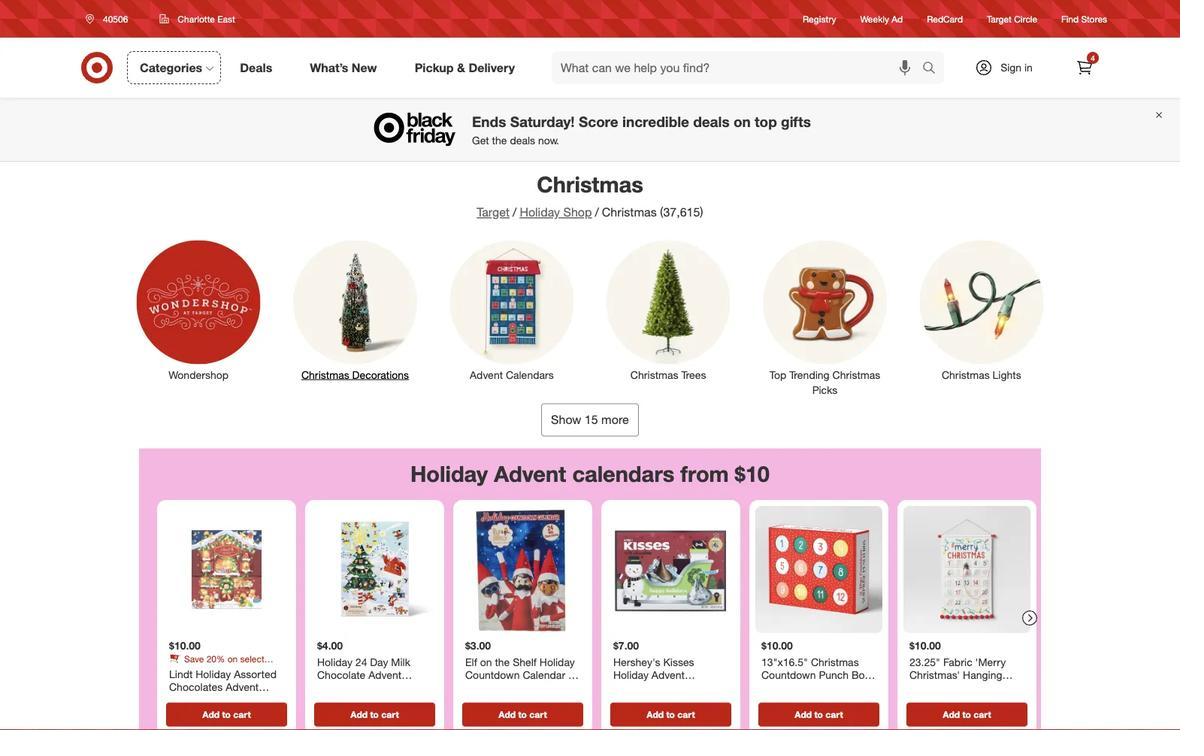 Task type: describe. For each thing, give the bounding box(es) containing it.
calendars
[[506, 368, 554, 381]]

deals link
[[227, 51, 291, 84]]

lindt holiday assorted chocolates advent calendar - 4.5oz image
[[163, 506, 290, 633]]

elf on the shelf holiday countdown calendar - 1.76oz/24ct image
[[459, 506, 587, 633]]

23.25" fabric 'merry christmas' hanging advent calendar white - wondershop™ image
[[904, 506, 1031, 633]]

registry link
[[803, 12, 837, 25]]

13"x16.5" christmas countdown punch box red - wondershop™ image
[[756, 506, 883, 633]]

ends
[[472, 113, 506, 130]]

ghirardelli
[[200, 664, 241, 676]]

christmas decorations link
[[283, 237, 428, 382]]

6 cart from the left
[[974, 709, 992, 720]]

top
[[770, 368, 787, 381]]

calendar for $7.00 hershey's kisses holiday advent calendar - 3.8oz
[[614, 682, 656, 695]]

$4.00
[[317, 639, 343, 652]]

weekly
[[861, 13, 890, 24]]

40506 button
[[76, 5, 144, 32]]

advent calendars link
[[440, 237, 584, 382]]

what's new
[[310, 60, 377, 75]]

find stores link
[[1062, 12, 1108, 25]]

add to cart button for lindt holiday assorted chocolates advent calendar - 4.5oz
[[166, 703, 287, 727]]

get
[[472, 134, 489, 147]]

countdown inside $10.00 13"x16.5" christmas countdown punch box red - wondershop™
[[762, 668, 816, 682]]

charlotte east
[[178, 13, 235, 24]]

box
[[852, 668, 871, 682]]

target circle link
[[987, 12, 1038, 25]]

christmas inside $10.00 13"x16.5" christmas countdown punch box red - wondershop™
[[811, 655, 859, 668]]

wondershop™
[[791, 682, 856, 695]]

christmas lights
[[942, 368, 1022, 381]]

cart for 13"x16.5" christmas countdown punch box red - wondershop™
[[826, 709, 844, 720]]

cart for lindt holiday assorted chocolates advent calendar - 4.5oz
[[233, 709, 251, 720]]

holiday inside $3.00 elf on the shelf holiday countdown calendar - 1.76oz/24ct
[[540, 655, 575, 668]]

2 add to cart button from the left
[[314, 703, 435, 727]]

categories link
[[127, 51, 221, 84]]

weekly ad link
[[861, 12, 903, 25]]

east
[[218, 13, 235, 24]]

$3.00 elf on the shelf holiday countdown calendar - 1.76oz/24ct
[[466, 639, 575, 695]]

on inside ends saturday! score incredible deals on top gifts get the deals now.
[[734, 113, 751, 130]]

What can we help you find? suggestions appear below search field
[[552, 51, 926, 84]]

registry
[[803, 13, 837, 24]]

christmas up shop
[[537, 171, 644, 197]]

calendar for lindt holiday assorted chocolates advent calendar - 4.5oz
[[169, 694, 212, 707]]

15
[[585, 413, 598, 427]]

save
[[184, 653, 204, 664]]

add to cart for 13"x16.5" christmas countdown punch box red - wondershop™
[[795, 709, 844, 720]]

top trending christmas picks link
[[753, 237, 898, 397]]

3 $10.00 from the left
[[910, 639, 941, 652]]

- inside lindt holiday assorted chocolates advent calendar - 4.5oz
[[215, 694, 219, 707]]

target circle
[[987, 13, 1038, 24]]

wondershop link
[[126, 237, 271, 382]]

holiday inside christmas target / holiday shop / christmas (37,615)
[[520, 205, 560, 220]]

christmas right shop
[[602, 205, 657, 220]]

christmas inside christmas decorations link
[[301, 368, 349, 381]]

to for 13"x16.5" christmas countdown punch box red - wondershop™
[[815, 709, 823, 720]]

the inside $3.00 elf on the shelf holiday countdown calendar - 1.76oz/24ct
[[495, 655, 510, 668]]

cart for hershey's kisses holiday advent calendar - 3.8oz
[[678, 709, 695, 720]]

top trending christmas picks
[[770, 368, 881, 396]]

shop
[[564, 205, 592, 220]]

holiday inside lindt holiday assorted chocolates advent calendar - 4.5oz
[[196, 667, 231, 680]]

3.8oz
[[666, 682, 692, 695]]

6 add to cart from the left
[[943, 709, 992, 720]]

lights
[[993, 368, 1022, 381]]

picks
[[813, 383, 838, 396]]

1.76oz/24ct
[[466, 682, 521, 695]]

more
[[602, 413, 629, 427]]

add to cart for elf on the shelf holiday countdown calendar - 1.76oz/24ct
[[499, 709, 547, 720]]

christmas decorations
[[301, 368, 409, 381]]

1 $10.00 from the left
[[169, 639, 201, 652]]

- inside $7.00 hershey's kisses holiday advent calendar - 3.8oz
[[659, 682, 663, 695]]

1 / from the left
[[513, 205, 517, 220]]

4.5oz
[[222, 694, 247, 707]]

holiday inside $7.00 hershey's kisses holiday advent calendar - 3.8oz
[[614, 668, 649, 682]]

in
[[1025, 61, 1033, 74]]

find stores
[[1062, 13, 1108, 24]]

show 15 more button
[[542, 404, 639, 437]]

add to cart for hershey's kisses holiday advent calendar - 3.8oz
[[647, 709, 695, 720]]

select
[[240, 653, 265, 664]]

charlotte
[[178, 13, 215, 24]]

trees
[[682, 368, 707, 381]]

lindt inside save 20% on select lindt & ghirardelli chocolate
[[169, 664, 189, 676]]

pickup
[[415, 60, 454, 75]]

christmas target / holiday shop / christmas (37,615)
[[477, 171, 704, 220]]

red
[[762, 682, 781, 695]]

add to cart button for hershey's kisses holiday advent calendar - 3.8oz
[[611, 703, 732, 727]]

1 horizontal spatial target
[[987, 13, 1012, 24]]

gifts
[[781, 113, 811, 130]]

categories
[[140, 60, 202, 75]]

2 / from the left
[[595, 205, 599, 220]]

shelf
[[513, 655, 537, 668]]

$10.00 link
[[904, 506, 1031, 700]]

show 15 more
[[551, 413, 629, 427]]

show
[[551, 413, 582, 427]]

2 add to cart from the left
[[351, 709, 399, 720]]

search
[[916, 62, 952, 76]]

$7.00
[[614, 639, 639, 652]]

- inside $3.00 elf on the shelf holiday countdown calendar - 1.76oz/24ct
[[568, 668, 573, 682]]

christmas trees link
[[596, 237, 741, 382]]

to for lindt holiday assorted chocolates advent calendar - 4.5oz
[[222, 709, 231, 720]]

what's new link
[[297, 51, 396, 84]]

0 horizontal spatial deals
[[510, 134, 535, 147]]

add to cart button for 13"x16.5" christmas countdown punch box red - wondershop™
[[759, 703, 880, 727]]

add for elf on the shelf holiday countdown calendar - 1.76oz/24ct
[[499, 709, 516, 720]]

holiday advent calendars from $10
[[411, 461, 770, 487]]



Task type: locate. For each thing, give the bounding box(es) containing it.
target left holiday shop link
[[477, 205, 510, 220]]

circle
[[1015, 13, 1038, 24]]

calendars
[[573, 461, 675, 487]]

countdown
[[466, 668, 520, 682], [762, 668, 816, 682]]

2 horizontal spatial $10.00
[[910, 639, 941, 652]]

advent inside $7.00 hershey's kisses holiday advent calendar - 3.8oz
[[652, 668, 685, 682]]

christmas inside christmas lights link
[[942, 368, 990, 381]]

3 add to cart from the left
[[499, 709, 547, 720]]

find
[[1062, 13, 1079, 24]]

4 add to cart button from the left
[[611, 703, 732, 727]]

1 vertical spatial deals
[[510, 134, 535, 147]]

calendar right 1.76oz/24ct
[[523, 668, 566, 682]]

4 cart from the left
[[678, 709, 695, 720]]

0 horizontal spatial $10.00
[[169, 639, 201, 652]]

search button
[[916, 51, 952, 87]]

on left the "top"
[[734, 113, 751, 130]]

calendar down save
[[169, 694, 212, 707]]

stores
[[1082, 13, 1108, 24]]

5 add from the left
[[795, 709, 812, 720]]

chocolate
[[243, 664, 283, 676]]

deals left the "top"
[[694, 113, 730, 130]]

to for elf on the shelf holiday countdown calendar - 1.76oz/24ct
[[518, 709, 527, 720]]

score
[[579, 113, 619, 130]]

$4.00 link
[[311, 506, 438, 700]]

2 cart from the left
[[381, 709, 399, 720]]

new
[[352, 60, 377, 75]]

target left the circle
[[987, 13, 1012, 24]]

the inside ends saturday! score incredible deals on top gifts get the deals now.
[[492, 134, 507, 147]]

1 horizontal spatial /
[[595, 205, 599, 220]]

1 cart from the left
[[233, 709, 251, 720]]

2 horizontal spatial on
[[734, 113, 751, 130]]

saturday!
[[510, 113, 575, 130]]

40506
[[103, 13, 128, 24]]

0 vertical spatial &
[[457, 60, 465, 75]]

1 countdown from the left
[[466, 668, 520, 682]]

save 20% on select lindt & ghirardelli chocolate
[[169, 653, 283, 676]]

christmas up wondershop™
[[811, 655, 859, 668]]

0 horizontal spatial /
[[513, 205, 517, 220]]

christmas left lights
[[942, 368, 990, 381]]

carousel region
[[139, 449, 1042, 730]]

incredible
[[623, 113, 690, 130]]

3 cart from the left
[[530, 709, 547, 720]]

1 horizontal spatial on
[[480, 655, 492, 668]]

2 $10.00 from the left
[[762, 639, 793, 652]]

& right pickup
[[457, 60, 465, 75]]

$10.00 inside $10.00 13"x16.5" christmas countdown punch box red - wondershop™
[[762, 639, 793, 652]]

0 horizontal spatial target
[[477, 205, 510, 220]]

punch
[[819, 668, 849, 682]]

(37,615)
[[660, 205, 704, 220]]

5 cart from the left
[[826, 709, 844, 720]]

add
[[203, 709, 220, 720], [351, 709, 368, 720], [499, 709, 516, 720], [647, 709, 664, 720], [795, 709, 812, 720], [943, 709, 960, 720]]

1 horizontal spatial calendar
[[523, 668, 566, 682]]

0 horizontal spatial &
[[192, 664, 198, 676]]

assorted
[[234, 667, 277, 680]]

deals left now.
[[510, 134, 535, 147]]

add to cart for lindt holiday assorted chocolates advent calendar - 4.5oz
[[203, 709, 251, 720]]

what's
[[310, 60, 349, 75]]

the
[[492, 134, 507, 147], [495, 655, 510, 668]]

on inside $3.00 elf on the shelf holiday countdown calendar - 1.76oz/24ct
[[480, 655, 492, 668]]

on for save 20% on select lindt & ghirardelli chocolate
[[228, 653, 238, 664]]

$10
[[735, 461, 770, 487]]

calendar
[[523, 668, 566, 682], [614, 682, 656, 695], [169, 694, 212, 707]]

hershey's kisses holiday advent calendar - 3.8oz image
[[608, 506, 735, 633]]

0 horizontal spatial countdown
[[466, 668, 520, 682]]

target inside christmas target / holiday shop / christmas (37,615)
[[477, 205, 510, 220]]

-
[[568, 668, 573, 682], [659, 682, 663, 695], [784, 682, 788, 695], [215, 694, 219, 707]]

delivery
[[469, 60, 515, 75]]

cart
[[233, 709, 251, 720], [381, 709, 399, 720], [530, 709, 547, 720], [678, 709, 695, 720], [826, 709, 844, 720], [974, 709, 992, 720]]

add to cart button for elf on the shelf holiday countdown calendar - 1.76oz/24ct
[[462, 703, 584, 727]]

countdown inside $3.00 elf on the shelf holiday countdown calendar - 1.76oz/24ct
[[466, 668, 520, 682]]

christmas inside "top trending christmas picks"
[[833, 368, 881, 381]]

add to cart button
[[166, 703, 287, 727], [314, 703, 435, 727], [462, 703, 584, 727], [611, 703, 732, 727], [759, 703, 880, 727], [907, 703, 1028, 727]]

/ right shop
[[595, 205, 599, 220]]

$10.00 13"x16.5" christmas countdown punch box red - wondershop™
[[762, 639, 871, 695]]

4 add to cart from the left
[[647, 709, 695, 720]]

advent calendars
[[470, 368, 554, 381]]

1 vertical spatial &
[[192, 664, 198, 676]]

hershey's
[[614, 655, 661, 668]]

christmas inside christmas trees link
[[631, 368, 679, 381]]

ends saturday! score incredible deals on top gifts get the deals now.
[[472, 113, 811, 147]]

top
[[755, 113, 777, 130]]

add for 13"x16.5" christmas countdown punch box red - wondershop™
[[795, 709, 812, 720]]

holiday
[[520, 205, 560, 220], [411, 461, 488, 487], [540, 655, 575, 668], [196, 667, 231, 680], [614, 668, 649, 682]]

deals
[[240, 60, 272, 75]]

on for $3.00 elf on the shelf holiday countdown calendar - 1.76oz/24ct
[[480, 655, 492, 668]]

on right elf
[[480, 655, 492, 668]]

0 horizontal spatial calendar
[[169, 694, 212, 707]]

calendar inside lindt holiday assorted chocolates advent calendar - 4.5oz
[[169, 694, 212, 707]]

& inside save 20% on select lindt & ghirardelli chocolate
[[192, 664, 198, 676]]

& inside "link"
[[457, 60, 465, 75]]

4 to from the left
[[667, 709, 675, 720]]

3 add from the left
[[499, 709, 516, 720]]

calendar inside $7.00 hershey's kisses holiday advent calendar - 3.8oz
[[614, 682, 656, 695]]

sign in
[[1001, 61, 1033, 74]]

/
[[513, 205, 517, 220], [595, 205, 599, 220]]

0 horizontal spatial on
[[228, 653, 238, 664]]

2 to from the left
[[370, 709, 379, 720]]

- inside $10.00 13"x16.5" christmas countdown punch box red - wondershop™
[[784, 682, 788, 695]]

/ right "target" link
[[513, 205, 517, 220]]

- left 4.5oz
[[215, 694, 219, 707]]

0 vertical spatial the
[[492, 134, 507, 147]]

& up chocolates
[[192, 664, 198, 676]]

sign
[[1001, 61, 1022, 74]]

1 horizontal spatial countdown
[[762, 668, 816, 682]]

christmas left decorations
[[301, 368, 349, 381]]

1 add to cart from the left
[[203, 709, 251, 720]]

christmas lights link
[[910, 237, 1054, 382]]

pickup & delivery link
[[402, 51, 534, 84]]

the left shelf
[[495, 655, 510, 668]]

2 horizontal spatial calendar
[[614, 682, 656, 695]]

holiday 24 day milk chocolate advent calendar, package may vary - 2oz - favorite day™ image
[[311, 506, 438, 633]]

cart for elf on the shelf holiday countdown calendar - 1.76oz/24ct
[[530, 709, 547, 720]]

1 vertical spatial the
[[495, 655, 510, 668]]

2 add from the left
[[351, 709, 368, 720]]

decorations
[[352, 368, 409, 381]]

countdown down '$3.00'
[[466, 668, 520, 682]]

add for lindt holiday assorted chocolates advent calendar - 4.5oz
[[203, 709, 220, 720]]

1 horizontal spatial &
[[457, 60, 465, 75]]

add for hershey's kisses holiday advent calendar - 3.8oz
[[647, 709, 664, 720]]

now.
[[538, 134, 559, 147]]

$3.00
[[466, 639, 491, 652]]

lindt down save
[[169, 667, 193, 680]]

6 add from the left
[[943, 709, 960, 720]]

1 lindt from the top
[[169, 664, 189, 676]]

2 countdown from the left
[[762, 668, 816, 682]]

advent inside lindt holiday assorted chocolates advent calendar - 4.5oz
[[226, 680, 259, 694]]

0 vertical spatial target
[[987, 13, 1012, 24]]

1 add to cart button from the left
[[166, 703, 287, 727]]

from
[[681, 461, 729, 487]]

- left 3.8oz
[[659, 682, 663, 695]]

1 to from the left
[[222, 709, 231, 720]]

3 to from the left
[[518, 709, 527, 720]]

lindt inside lindt holiday assorted chocolates advent calendar - 4.5oz
[[169, 667, 193, 680]]

redcard link
[[927, 12, 963, 25]]

pickup & delivery
[[415, 60, 515, 75]]

$7.00 hershey's kisses holiday advent calendar - 3.8oz
[[614, 639, 695, 695]]

5 add to cart from the left
[[795, 709, 844, 720]]

kisses
[[664, 655, 695, 668]]

4 add from the left
[[647, 709, 664, 720]]

1 horizontal spatial $10.00
[[762, 639, 793, 652]]

countdown left punch on the right of the page
[[762, 668, 816, 682]]

charlotte east button
[[150, 5, 245, 32]]

4 link
[[1069, 51, 1102, 84]]

5 to from the left
[[815, 709, 823, 720]]

&
[[457, 60, 465, 75], [192, 664, 198, 676]]

on inside save 20% on select lindt & ghirardelli chocolate
[[228, 653, 238, 664]]

4
[[1091, 53, 1096, 62]]

13"x16.5"
[[762, 655, 808, 668]]

6 to from the left
[[963, 709, 972, 720]]

0 vertical spatial deals
[[694, 113, 730, 130]]

1 vertical spatial target
[[477, 205, 510, 220]]

on
[[734, 113, 751, 130], [228, 653, 238, 664], [480, 655, 492, 668]]

redcard
[[927, 13, 963, 24]]

deals
[[694, 113, 730, 130], [510, 134, 535, 147]]

2 lindt from the top
[[169, 667, 193, 680]]

- right shelf
[[568, 668, 573, 682]]

5 add to cart button from the left
[[759, 703, 880, 727]]

1 horizontal spatial deals
[[694, 113, 730, 130]]

wondershop
[[169, 368, 229, 381]]

christmas up picks
[[833, 368, 881, 381]]

the right get
[[492, 134, 507, 147]]

calendar down hershey's
[[614, 682, 656, 695]]

on right 20%
[[228, 653, 238, 664]]

6 add to cart button from the left
[[907, 703, 1028, 727]]

to for hershey's kisses holiday advent calendar - 3.8oz
[[667, 709, 675, 720]]

sign in link
[[963, 51, 1057, 84]]

1 add from the left
[[203, 709, 220, 720]]

target link
[[477, 205, 510, 220]]

calendar inside $3.00 elf on the shelf holiday countdown calendar - 1.76oz/24ct
[[523, 668, 566, 682]]

lindt up chocolates
[[169, 664, 189, 676]]

christmas trees
[[631, 368, 707, 381]]

christmas
[[537, 171, 644, 197], [602, 205, 657, 220], [301, 368, 349, 381], [631, 368, 679, 381], [833, 368, 881, 381], [942, 368, 990, 381], [811, 655, 859, 668]]

lindt holiday assorted chocolates advent calendar - 4.5oz
[[169, 667, 277, 707]]

chocolates
[[169, 680, 223, 694]]

3 add to cart button from the left
[[462, 703, 584, 727]]

trending
[[790, 368, 830, 381]]

$10.00
[[169, 639, 201, 652], [762, 639, 793, 652], [910, 639, 941, 652]]

christmas left trees
[[631, 368, 679, 381]]

20%
[[207, 653, 225, 664]]

- right "red"
[[784, 682, 788, 695]]



Task type: vqa. For each thing, say whether or not it's contained in the screenshot.
Weekly Ad Link
yes



